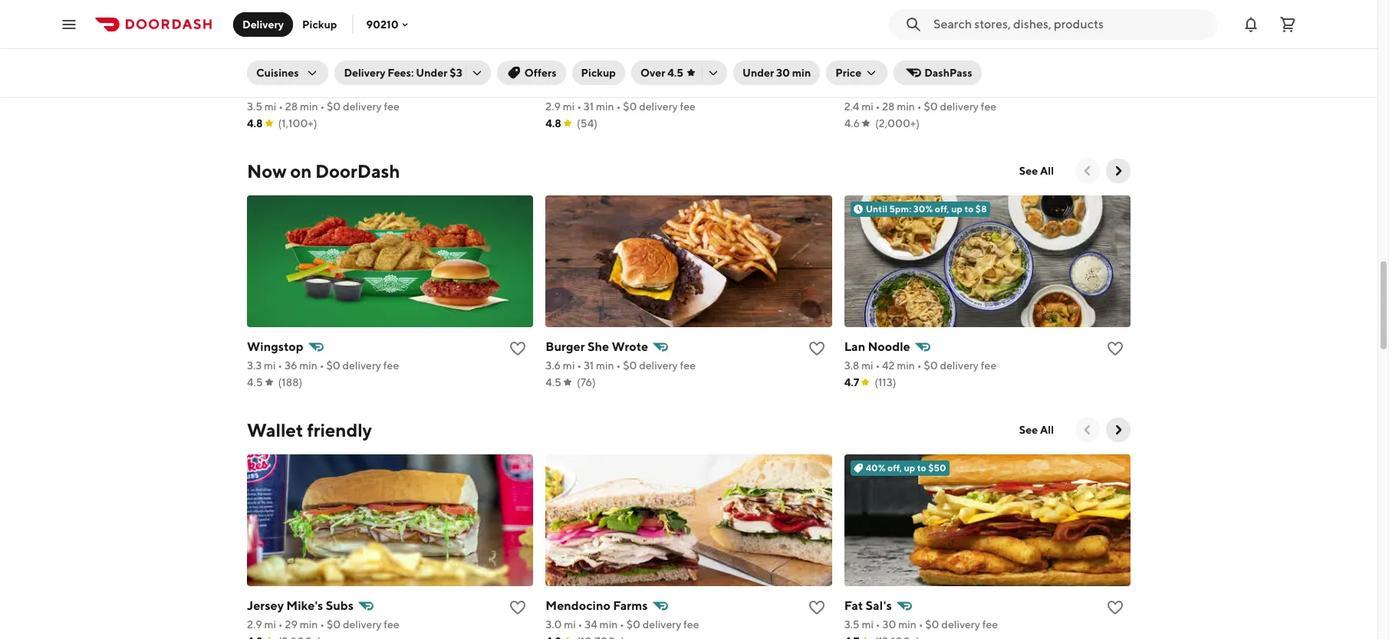 Task type: describe. For each thing, give the bounding box(es) containing it.
0 vertical spatial off,
[[935, 203, 949, 215]]

now
[[247, 160, 286, 182]]

min for uncle paulie's deli
[[596, 100, 614, 113]]

2.9 mi • 29 min • $​0 delivery fee
[[247, 619, 399, 631]]

joe & the juice
[[844, 81, 947, 95]]

4.5 for wingstop
[[247, 377, 263, 389]]

all for wallet friendly
[[1040, 424, 1054, 436]]

5pm:
[[890, 203, 911, 215]]

(76)
[[577, 377, 596, 389]]

36
[[285, 360, 297, 372]]

rice
[[347, 81, 373, 95]]

uncle
[[546, 81, 579, 95]]

korean
[[304, 81, 345, 95]]

lan
[[844, 340, 865, 354]]

delivery for uncle paulie's deli
[[639, 100, 678, 113]]

fee for lan noodle
[[981, 360, 997, 372]]

4.8 for uncle paulie's deli
[[546, 117, 561, 130]]

min for jersey mike's subs
[[300, 619, 318, 631]]

over 4.5
[[640, 67, 683, 79]]

$8
[[976, 203, 987, 215]]

min for lan noodle
[[897, 360, 915, 372]]

min for gogobop korean rice bar
[[300, 100, 318, 113]]

3.5 for fat sal's
[[844, 619, 860, 631]]

see for now on doordash
[[1019, 165, 1038, 177]]

gogobop
[[247, 81, 301, 95]]

2.4
[[844, 100, 859, 113]]

2.9 for uncle paulie's deli
[[546, 100, 561, 113]]

28 for korean
[[285, 100, 298, 113]]

next button of carousel image
[[1111, 423, 1126, 438]]

min for mendocino farms
[[600, 619, 618, 631]]

now on doordash link
[[247, 159, 400, 183]]

(1,100+)
[[278, 117, 317, 130]]

delivery for wingstop
[[342, 360, 381, 372]]

joe
[[844, 81, 869, 95]]

over 4.5 button
[[631, 61, 727, 85]]

(113)
[[875, 377, 896, 389]]

wallet
[[247, 420, 303, 441]]

price button
[[826, 61, 888, 85]]

see all link for wallet friendly
[[1010, 418, 1063, 443]]

min for burger she wrote
[[596, 360, 614, 372]]

subs
[[326, 599, 354, 614]]

90210
[[366, 18, 399, 30]]

noodle
[[868, 340, 910, 354]]

see all for now on doordash
[[1019, 165, 1054, 177]]

over
[[640, 67, 665, 79]]

click to add this store to your saved list image for rice
[[509, 81, 527, 99]]

she
[[587, 340, 609, 354]]

min for wingstop
[[299, 360, 318, 372]]

dashpass button
[[894, 61, 982, 85]]

mi for jersey mike's subs
[[264, 619, 276, 631]]

until
[[866, 203, 888, 215]]

0 items, open order cart image
[[1279, 15, 1297, 33]]

bar
[[375, 81, 395, 95]]

delivery for fat sal's
[[941, 619, 980, 631]]

delivery for delivery fees: under $3
[[344, 67, 385, 79]]

jersey
[[247, 599, 284, 614]]

(54)
[[577, 117, 598, 130]]

fee for mendocino farms
[[684, 619, 699, 631]]

29
[[285, 619, 298, 631]]

farms
[[613, 599, 648, 614]]

gogobop korean rice bar
[[247, 81, 395, 95]]

3.3 mi • 36 min • $​0 delivery fee
[[247, 360, 399, 372]]

28 for &
[[882, 100, 895, 113]]

previous button of carousel image for now on doordash
[[1080, 163, 1095, 179]]

3.8 mi • 42 min • $​0 delivery fee
[[844, 360, 997, 372]]

dashpass
[[924, 67, 972, 79]]

1 vertical spatial up
[[904, 463, 915, 474]]

3.3
[[247, 360, 262, 372]]

fee for uncle paulie's deli
[[680, 100, 696, 113]]

jersey mike's subs
[[247, 599, 354, 614]]

wallet friendly
[[247, 420, 372, 441]]

mendocino farms
[[546, 599, 648, 614]]

(2,000+)
[[875, 117, 920, 130]]

3.0 mi • 34 min • $​0 delivery fee
[[546, 619, 699, 631]]

3.8
[[844, 360, 859, 372]]

the
[[882, 81, 907, 95]]

now on doordash
[[247, 160, 400, 182]]

4.7
[[844, 377, 859, 389]]

click to add this store to your saved list image for lan noodle
[[1106, 340, 1125, 358]]

1 under from the left
[[416, 67, 448, 79]]

offers
[[525, 67, 557, 79]]

doordash
[[315, 160, 400, 182]]

see all link for now on doordash
[[1010, 159, 1063, 183]]

fee for jersey mike's subs
[[384, 619, 399, 631]]

click to add this store to your saved list image for uncle paulie's deli
[[807, 81, 826, 99]]

delivery for mendocino farms
[[643, 619, 681, 631]]

click to add this store to your saved list image for fat sal's
[[1106, 599, 1125, 618]]

fee for fat sal's
[[982, 619, 998, 631]]

34
[[585, 619, 597, 631]]

1 horizontal spatial pickup
[[581, 67, 616, 79]]

42
[[882, 360, 895, 372]]

paulie's
[[582, 81, 626, 95]]



Task type: vqa. For each thing, say whether or not it's contained in the screenshot.
1st 'BEAN'
no



Task type: locate. For each thing, give the bounding box(es) containing it.
4.5
[[668, 67, 683, 79], [247, 377, 263, 389], [546, 377, 561, 389]]

0 vertical spatial 31
[[584, 100, 594, 113]]

3.6 mi • 31 min • $​0 delivery fee
[[546, 360, 696, 372]]

1 horizontal spatial 28
[[882, 100, 895, 113]]

0 horizontal spatial 4.8
[[247, 117, 263, 130]]

0 horizontal spatial off,
[[888, 463, 902, 474]]

delivery button
[[233, 12, 293, 36]]

3.6
[[546, 360, 561, 372]]

4.8
[[247, 117, 263, 130], [546, 117, 561, 130]]

0 horizontal spatial under
[[416, 67, 448, 79]]

uncle paulie's deli
[[546, 81, 652, 95]]

1 vertical spatial see all link
[[1010, 418, 1063, 443]]

lan noodle
[[844, 340, 910, 354]]

juice
[[910, 81, 947, 95]]

mi for burger she wrote
[[563, 360, 575, 372]]

2 see all link from the top
[[1010, 418, 1063, 443]]

delivery for burger she wrote
[[639, 360, 678, 372]]

$50
[[928, 463, 946, 474]]

$​0 for joe & the juice
[[924, 100, 938, 113]]

$​0 for fat sal's
[[925, 619, 939, 631]]

28
[[285, 100, 298, 113], [882, 100, 895, 113]]

pickup button up 2.9 mi • 31 min • $​0 delivery fee
[[572, 61, 625, 85]]

1 vertical spatial previous button of carousel image
[[1080, 423, 1095, 438]]

mi for uncle paulie's deli
[[563, 100, 575, 113]]

3.0
[[546, 619, 562, 631]]

2 horizontal spatial 4.5
[[668, 67, 683, 79]]

2.9
[[546, 100, 561, 113], [247, 619, 262, 631]]

min
[[792, 67, 811, 79], [300, 100, 318, 113], [596, 100, 614, 113], [897, 100, 915, 113], [299, 360, 318, 372], [596, 360, 614, 372], [897, 360, 915, 372], [300, 619, 318, 631], [600, 619, 618, 631], [898, 619, 917, 631]]

mi right 3.8
[[861, 360, 873, 372]]

0 vertical spatial pickup
[[302, 18, 337, 30]]

to left $50
[[917, 463, 926, 474]]

0 vertical spatial to
[[965, 203, 974, 215]]

mi for mendocino farms
[[564, 619, 576, 631]]

1 vertical spatial to
[[917, 463, 926, 474]]

2 see from the top
[[1019, 424, 1038, 436]]

mi down fat sal's
[[862, 619, 874, 631]]

0 horizontal spatial to
[[917, 463, 926, 474]]

all left next button of carousel image
[[1040, 424, 1054, 436]]

under
[[416, 67, 448, 79], [743, 67, 774, 79]]

4.8 down gogobop on the left of the page
[[247, 117, 263, 130]]

2 all from the top
[[1040, 424, 1054, 436]]

30%
[[913, 203, 933, 215]]

mi right 2.4
[[862, 100, 873, 113]]

mi down uncle
[[563, 100, 575, 113]]

fee for joe & the juice
[[981, 100, 997, 113]]

0 vertical spatial up
[[951, 203, 963, 215]]

mi down gogobop on the left of the page
[[265, 100, 276, 113]]

pickup button up the cuisines 'button'
[[293, 12, 346, 36]]

see all for wallet friendly
[[1019, 424, 1054, 436]]

1 horizontal spatial to
[[965, 203, 974, 215]]

mi for fat sal's
[[862, 619, 874, 631]]

4.5 down 3.3 in the left bottom of the page
[[247, 377, 263, 389]]

notification bell image
[[1242, 15, 1260, 33]]

0 horizontal spatial 2.9
[[247, 619, 262, 631]]

delivery for joe & the juice
[[940, 100, 979, 113]]

all left next button of carousel icon
[[1040, 165, 1054, 177]]

1 all from the top
[[1040, 165, 1054, 177]]

30 inside button
[[776, 67, 790, 79]]

1 see from the top
[[1019, 165, 1038, 177]]

3.5 down fat
[[844, 619, 860, 631]]

4.5 inside over 4.5 button
[[668, 67, 683, 79]]

click to add this store to your saved list image for the
[[1106, 81, 1125, 99]]

mi
[[265, 100, 276, 113], [563, 100, 575, 113], [862, 100, 873, 113], [264, 360, 276, 372], [563, 360, 575, 372], [861, 360, 873, 372], [264, 619, 276, 631], [564, 619, 576, 631], [862, 619, 874, 631]]

see all link
[[1010, 159, 1063, 183], [1010, 418, 1063, 443]]

1 horizontal spatial off,
[[935, 203, 949, 215]]

mi right 3.3 in the left bottom of the page
[[264, 360, 276, 372]]

(188)
[[278, 377, 302, 389]]

min inside button
[[792, 67, 811, 79]]

31 for she
[[584, 360, 594, 372]]

click to add this store to your saved list image for wrote
[[807, 340, 826, 358]]

pickup right delivery button
[[302, 18, 337, 30]]

to left $8
[[965, 203, 974, 215]]

on
[[290, 160, 312, 182]]

burger
[[546, 340, 585, 354]]

30 left price
[[776, 67, 790, 79]]

1 31 from the top
[[584, 100, 594, 113]]

click to add this store to your saved list image for jersey mike's subs
[[509, 599, 527, 618]]

28 up (1,100+)
[[285, 100, 298, 113]]

next button of carousel image
[[1111, 163, 1126, 179]]

previous button of carousel image
[[1080, 163, 1095, 179], [1080, 423, 1095, 438]]

1 vertical spatial 30
[[883, 619, 896, 631]]

3.5 mi • 28 min • $​0 delivery fee
[[247, 100, 400, 113]]

2 31 from the top
[[584, 360, 594, 372]]

1 vertical spatial 31
[[584, 360, 594, 372]]

wingstop
[[247, 340, 303, 354]]

4.5 for burger she wrote
[[546, 377, 561, 389]]

1 see all from the top
[[1019, 165, 1054, 177]]

30 down sal's
[[883, 619, 896, 631]]

off, right 30%
[[935, 203, 949, 215]]

1 see all link from the top
[[1010, 159, 1063, 183]]

1 28 from the left
[[285, 100, 298, 113]]

wrote
[[612, 340, 648, 354]]

0 vertical spatial see all link
[[1010, 159, 1063, 183]]

0 horizontal spatial 3.5
[[247, 100, 262, 113]]

1 horizontal spatial 3.5
[[844, 619, 860, 631]]

min for joe & the juice
[[897, 100, 915, 113]]

pickup button
[[293, 12, 346, 36], [572, 61, 625, 85]]

mendocino
[[546, 599, 611, 614]]

fees:
[[388, 67, 414, 79]]

1 previous button of carousel image from the top
[[1080, 163, 1095, 179]]

fat sal's
[[844, 599, 892, 614]]

previous button of carousel image left next button of carousel image
[[1080, 423, 1095, 438]]

wallet friendly link
[[247, 418, 372, 443]]

&
[[872, 81, 880, 95]]

cuisines button
[[247, 61, 329, 85]]

offers button
[[497, 61, 566, 85]]

1 horizontal spatial pickup button
[[572, 61, 625, 85]]

click to add this store to your saved list image
[[807, 81, 826, 99], [1106, 340, 1125, 358], [509, 599, 527, 618], [807, 599, 826, 618], [1106, 599, 1125, 618]]

mi for wingstop
[[264, 360, 276, 372]]

4.5 down 3.6
[[546, 377, 561, 389]]

4.8 for gogobop korean rice bar
[[247, 117, 263, 130]]

$​0 for jersey mike's subs
[[327, 619, 341, 631]]

up
[[951, 203, 963, 215], [904, 463, 915, 474]]

1 horizontal spatial up
[[951, 203, 963, 215]]

1 vertical spatial pickup
[[581, 67, 616, 79]]

0 horizontal spatial 4.5
[[247, 377, 263, 389]]

0 vertical spatial previous button of carousel image
[[1080, 163, 1095, 179]]

$​0 for mendocino farms
[[627, 619, 640, 631]]

1 horizontal spatial 4.5
[[546, 377, 561, 389]]

1 horizontal spatial 4.8
[[546, 117, 561, 130]]

mi for gogobop korean rice bar
[[265, 100, 276, 113]]

2 4.8 from the left
[[546, 117, 561, 130]]

2.9 mi • 31 min • $​0 delivery fee
[[546, 100, 696, 113]]

delivery
[[242, 18, 284, 30], [344, 67, 385, 79]]

4.6
[[844, 117, 860, 130]]

0 horizontal spatial up
[[904, 463, 915, 474]]

all for now on doordash
[[1040, 165, 1054, 177]]

3.5 for gogobop korean rice bar
[[247, 100, 262, 113]]

delivery for delivery
[[242, 18, 284, 30]]

open menu image
[[60, 15, 78, 33]]

$​0 for burger she wrote
[[623, 360, 637, 372]]

delivery fees: under $3
[[344, 67, 462, 79]]

1 vertical spatial off,
[[888, 463, 902, 474]]

off,
[[935, 203, 949, 215], [888, 463, 902, 474]]

1 horizontal spatial under
[[743, 67, 774, 79]]

previous button of carousel image left next button of carousel icon
[[1080, 163, 1095, 179]]

1 horizontal spatial 30
[[883, 619, 896, 631]]

4.5 right over
[[668, 67, 683, 79]]

0 horizontal spatial pickup button
[[293, 12, 346, 36]]

delivery for jersey mike's subs
[[343, 619, 382, 631]]

under 30 min button
[[733, 61, 820, 85]]

40% off, up to $50
[[866, 463, 946, 474]]

$​0 for wingstop
[[326, 360, 340, 372]]

fee for gogobop korean rice bar
[[384, 100, 400, 113]]

sal's
[[866, 599, 892, 614]]

31
[[584, 100, 594, 113], [584, 360, 594, 372]]

0 vertical spatial see
[[1019, 165, 1038, 177]]

0 horizontal spatial 30
[[776, 67, 790, 79]]

1 vertical spatial 2.9
[[247, 619, 262, 631]]

90210 button
[[366, 18, 411, 30]]

see for wallet friendly
[[1019, 424, 1038, 436]]

$​0 for gogobop korean rice bar
[[327, 100, 341, 113]]

delivery up 'cuisines'
[[242, 18, 284, 30]]

0 vertical spatial 2.9
[[546, 100, 561, 113]]

deli
[[629, 81, 652, 95]]

3.5 down gogobop on the left of the page
[[247, 100, 262, 113]]

delivery inside button
[[242, 18, 284, 30]]

1 vertical spatial all
[[1040, 424, 1054, 436]]

3.5 mi • 30 min • $​0 delivery fee
[[844, 619, 998, 631]]

$​0
[[327, 100, 341, 113], [623, 100, 637, 113], [924, 100, 938, 113], [326, 360, 340, 372], [623, 360, 637, 372], [924, 360, 938, 372], [327, 619, 341, 631], [627, 619, 640, 631], [925, 619, 939, 631]]

price
[[836, 67, 862, 79]]

1 4.8 from the left
[[247, 117, 263, 130]]

min for fat sal's
[[898, 619, 917, 631]]

mi right 3.6
[[563, 360, 575, 372]]

1 horizontal spatial 2.9
[[546, 100, 561, 113]]

2 under from the left
[[743, 67, 774, 79]]

0 vertical spatial 30
[[776, 67, 790, 79]]

•
[[279, 100, 283, 113], [320, 100, 325, 113], [577, 100, 581, 113], [616, 100, 621, 113], [876, 100, 880, 113], [917, 100, 922, 113], [278, 360, 282, 372], [320, 360, 324, 372], [577, 360, 582, 372], [616, 360, 621, 372], [876, 360, 880, 372], [917, 360, 922, 372], [278, 619, 283, 631], [320, 619, 325, 631], [578, 619, 583, 631], [620, 619, 624, 631], [876, 619, 880, 631], [919, 619, 923, 631]]

to
[[965, 203, 974, 215], [917, 463, 926, 474]]

mi for lan noodle
[[861, 360, 873, 372]]

fee for burger she wrote
[[680, 360, 696, 372]]

see all
[[1019, 165, 1054, 177], [1019, 424, 1054, 436]]

2 previous button of carousel image from the top
[[1080, 423, 1095, 438]]

mi for joe & the juice
[[862, 100, 873, 113]]

click to add this store to your saved list image for mendocino farms
[[807, 599, 826, 618]]

mi down jersey
[[264, 619, 276, 631]]

under 30 min
[[743, 67, 811, 79]]

delivery for gogobop korean rice bar
[[343, 100, 382, 113]]

31 up (54)
[[584, 100, 594, 113]]

2.4 mi • 28 min • $​0 delivery fee
[[844, 100, 997, 113]]

3.5
[[247, 100, 262, 113], [844, 619, 860, 631]]

delivery for lan noodle
[[940, 360, 979, 372]]

1 vertical spatial delivery
[[344, 67, 385, 79]]

fat
[[844, 599, 863, 614]]

friendly
[[307, 420, 372, 441]]

0 vertical spatial delivery
[[242, 18, 284, 30]]

31 for paulie's
[[584, 100, 594, 113]]

previous button of carousel image for wallet friendly
[[1080, 423, 1095, 438]]

0 horizontal spatial 28
[[285, 100, 298, 113]]

up left $50
[[904, 463, 915, 474]]

$​0 for lan noodle
[[924, 360, 938, 372]]

0 vertical spatial all
[[1040, 165, 1054, 177]]

up left $8
[[951, 203, 963, 215]]

under inside button
[[743, 67, 774, 79]]

2 see all from the top
[[1019, 424, 1054, 436]]

1 vertical spatial pickup button
[[572, 61, 625, 85]]

1 vertical spatial see all
[[1019, 424, 1054, 436]]

$​0 for uncle paulie's deli
[[623, 100, 637, 113]]

off, right 40%
[[888, 463, 902, 474]]

0 vertical spatial 3.5
[[247, 100, 262, 113]]

cuisines
[[256, 67, 299, 79]]

1 vertical spatial see
[[1019, 424, 1038, 436]]

pickup
[[302, 18, 337, 30], [581, 67, 616, 79]]

4.8 left (54)
[[546, 117, 561, 130]]

burger she wrote
[[546, 340, 648, 354]]

mike's
[[286, 599, 323, 614]]

pickup up uncle paulie's deli
[[581, 67, 616, 79]]

31 up the (76)
[[584, 360, 594, 372]]

0 horizontal spatial delivery
[[242, 18, 284, 30]]

fee
[[384, 100, 400, 113], [680, 100, 696, 113], [981, 100, 997, 113], [383, 360, 399, 372], [680, 360, 696, 372], [981, 360, 997, 372], [384, 619, 399, 631], [684, 619, 699, 631], [982, 619, 998, 631]]

$3
[[450, 67, 462, 79]]

0 vertical spatial pickup button
[[293, 12, 346, 36]]

fee for wingstop
[[383, 360, 399, 372]]

0 horizontal spatial pickup
[[302, 18, 337, 30]]

delivery up rice
[[344, 67, 385, 79]]

28 up (2,000+)
[[882, 100, 895, 113]]

1 horizontal spatial delivery
[[344, 67, 385, 79]]

delivery
[[343, 100, 382, 113], [639, 100, 678, 113], [940, 100, 979, 113], [342, 360, 381, 372], [639, 360, 678, 372], [940, 360, 979, 372], [343, 619, 382, 631], [643, 619, 681, 631], [941, 619, 980, 631]]

1 vertical spatial 3.5
[[844, 619, 860, 631]]

30
[[776, 67, 790, 79], [883, 619, 896, 631]]

Store search: begin typing to search for stores available on DoorDash text field
[[934, 16, 1208, 33]]

mi right the 3.0
[[564, 619, 576, 631]]

2.9 for jersey mike's subs
[[247, 619, 262, 631]]

0 vertical spatial see all
[[1019, 165, 1054, 177]]

2.9 down jersey
[[247, 619, 262, 631]]

see
[[1019, 165, 1038, 177], [1019, 424, 1038, 436]]

click to add this store to your saved list image
[[509, 81, 527, 99], [1106, 81, 1125, 99], [509, 340, 527, 358], [807, 340, 826, 358]]

2.9 down uncle
[[546, 100, 561, 113]]

40%
[[866, 463, 886, 474]]

until 5pm: 30% off, up to $8
[[866, 203, 987, 215]]

2 28 from the left
[[882, 100, 895, 113]]



